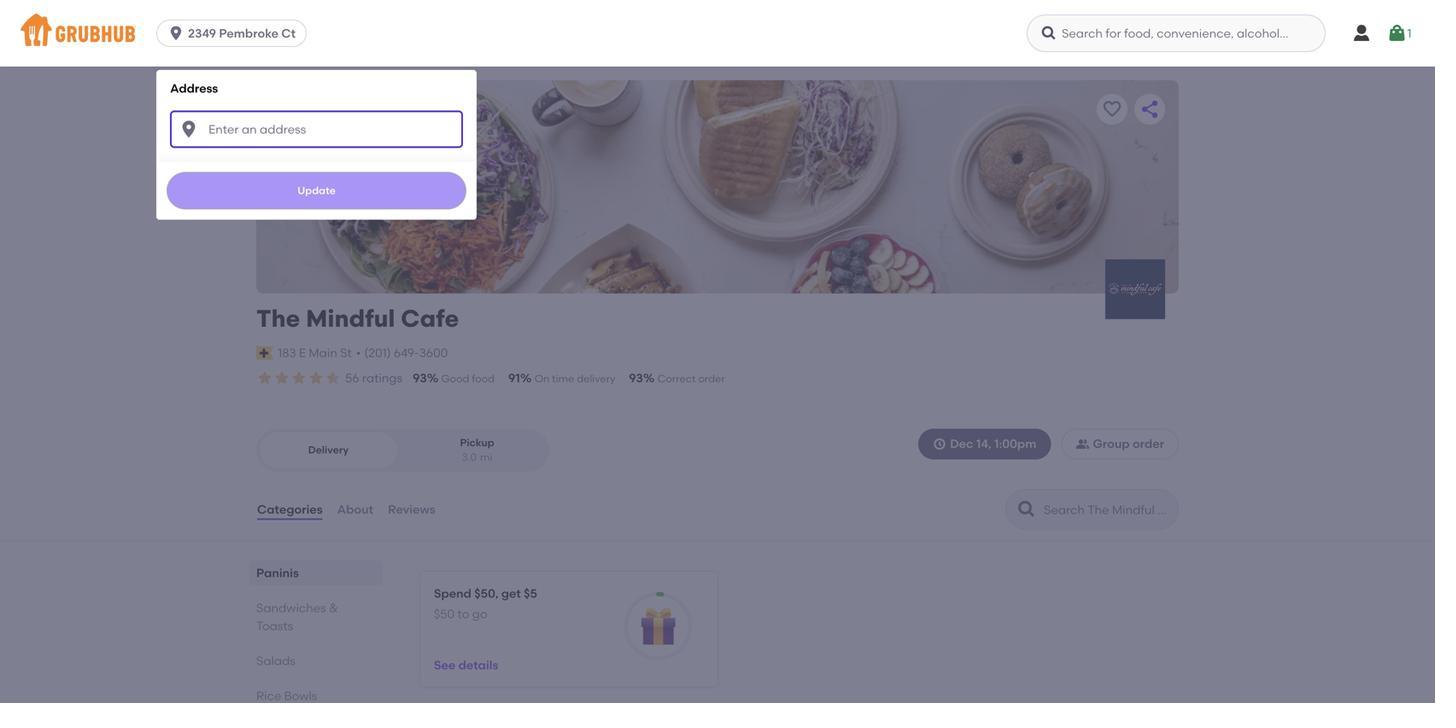 Task type: locate. For each thing, give the bounding box(es) containing it.
649-
[[394, 346, 419, 361]]

paninis
[[256, 567, 299, 581]]

group
[[1093, 437, 1130, 452]]

0 horizontal spatial 93
[[413, 371, 427, 386]]

see details button
[[434, 651, 498, 681]]

svg image inside 1 button
[[1387, 23, 1408, 44]]

update
[[298, 185, 336, 197]]

delivery
[[308, 444, 349, 457]]

people icon image
[[1076, 438, 1090, 451]]

93 down 649-
[[413, 371, 427, 386]]

svg image inside dec 14, 1:00pm 'button'
[[933, 438, 947, 451]]

main
[[309, 346, 337, 361]]

2 93 from the left
[[629, 371, 643, 386]]

2 vertical spatial svg image
[[933, 438, 947, 451]]

2349 pembroke ct button
[[156, 20, 314, 47]]

1 vertical spatial order
[[1133, 437, 1164, 452]]

svg image
[[1387, 23, 1408, 44], [1041, 25, 1058, 42]]

14,
[[976, 437, 992, 452]]

$50
[[434, 608, 455, 622]]

3600
[[419, 346, 448, 361]]

star icon image
[[256, 370, 273, 387], [273, 370, 290, 387], [290, 370, 308, 387], [308, 370, 325, 387], [325, 370, 342, 387], [325, 370, 342, 387]]

to
[[457, 608, 469, 622]]

categories
[[257, 503, 323, 517]]

(201)
[[364, 346, 391, 361]]

update button
[[167, 172, 467, 210]]

2349 pembroke ct
[[188, 26, 296, 41]]

3.0
[[462, 452, 477, 464]]

183 e main st
[[278, 346, 352, 361]]

save this restaurant image
[[1102, 99, 1123, 120]]

2349
[[188, 26, 216, 41]]

correct order
[[658, 373, 725, 385]]

categories button
[[256, 479, 324, 541]]

Search The Mindful Cafe search field
[[1042, 502, 1173, 519]]

$5
[[524, 587, 537, 602]]

svg image left the dec on the bottom right
[[933, 438, 947, 451]]

1 horizontal spatial 93
[[629, 371, 643, 386]]

see details
[[434, 659, 498, 673]]

order for correct order
[[698, 373, 725, 385]]

1 vertical spatial svg image
[[179, 119, 199, 140]]

183
[[278, 346, 296, 361]]

spend $50, get $5 $50 to go
[[434, 587, 537, 622]]

$50,
[[474, 587, 499, 602]]

93
[[413, 371, 427, 386], [629, 371, 643, 386]]

good food
[[441, 373, 495, 385]]

0 vertical spatial order
[[698, 373, 725, 385]]

183 e main st button
[[277, 344, 353, 363]]

order right correct
[[698, 373, 725, 385]]

delivery
[[577, 373, 615, 385]]

e
[[299, 346, 306, 361]]

about button
[[336, 479, 374, 541]]

93 right delivery at the bottom left of page
[[629, 371, 643, 386]]

svg image down address
[[179, 119, 199, 140]]

order right group at bottom right
[[1133, 437, 1164, 452]]

sandwiches & toasts
[[256, 602, 338, 634]]

1 horizontal spatial svg image
[[1387, 23, 1408, 44]]

56
[[345, 371, 359, 386]]

93 for correct order
[[629, 371, 643, 386]]

share icon image
[[1140, 99, 1160, 120]]

1 93 from the left
[[413, 371, 427, 386]]

order
[[698, 373, 725, 385], [1133, 437, 1164, 452]]

group order
[[1093, 437, 1164, 452]]

about
[[337, 503, 373, 517]]

1 horizontal spatial order
[[1133, 437, 1164, 452]]

56 ratings
[[345, 371, 403, 386]]

0 horizontal spatial order
[[698, 373, 725, 385]]

svg image left the 2349
[[168, 25, 185, 42]]

svg image inside 2349 pembroke ct 'button'
[[168, 25, 185, 42]]

save this restaurant button
[[1097, 94, 1128, 125]]

0 vertical spatial svg image
[[168, 25, 185, 42]]

option group
[[256, 429, 549, 473]]

order inside button
[[1133, 437, 1164, 452]]

toasts
[[256, 619, 293, 634]]

pembroke
[[219, 26, 279, 41]]

the mindful cafe logo image
[[1106, 260, 1165, 320]]

the
[[256, 305, 300, 333]]

ratings
[[362, 371, 403, 386]]

st
[[340, 346, 352, 361]]

svg image
[[168, 25, 185, 42], [179, 119, 199, 140], [933, 438, 947, 451]]

address
[[170, 81, 218, 96]]



Task type: describe. For each thing, give the bounding box(es) containing it.
Enter an address search field
[[170, 111, 463, 148]]

option group containing pickup
[[256, 429, 549, 473]]

sandwiches
[[256, 602, 326, 616]]

get
[[501, 587, 521, 602]]

(201) 649-3600 button
[[364, 345, 448, 362]]

dec
[[950, 437, 974, 452]]

good
[[441, 373, 469, 385]]

caret left icon image
[[275, 99, 296, 120]]

1
[[1408, 26, 1412, 40]]

on time delivery
[[535, 373, 615, 385]]

subscription pass image
[[256, 347, 274, 360]]

dec 14, 1:00pm
[[950, 437, 1037, 452]]

svg image for 2349 pembroke ct
[[168, 25, 185, 42]]

time
[[552, 373, 574, 385]]

reviews
[[388, 503, 436, 517]]

search icon image
[[1017, 500, 1037, 520]]

91
[[508, 371, 520, 386]]

food
[[472, 373, 495, 385]]

mi
[[480, 452, 493, 464]]

1:00pm
[[994, 437, 1037, 452]]

main navigation navigation
[[0, 0, 1435, 704]]

0 horizontal spatial svg image
[[1041, 25, 1058, 42]]

details
[[458, 659, 498, 673]]

•
[[356, 346, 361, 361]]

see
[[434, 659, 456, 673]]

mindful
[[306, 305, 395, 333]]

the mindful cafe
[[256, 305, 459, 333]]

go
[[472, 608, 487, 622]]

1 button
[[1387, 18, 1412, 49]]

93 for good food
[[413, 371, 427, 386]]

on
[[535, 373, 550, 385]]

ct
[[281, 26, 296, 41]]

reviews button
[[387, 479, 436, 541]]

correct
[[658, 373, 696, 385]]

• (201) 649-3600
[[356, 346, 448, 361]]

order for group order
[[1133, 437, 1164, 452]]

svg image for dec 14, 1:00pm
[[933, 438, 947, 451]]

group order button
[[1061, 429, 1179, 460]]

salads
[[256, 655, 296, 669]]

dec 14, 1:00pm button
[[919, 429, 1051, 460]]

pickup
[[460, 437, 494, 449]]

cafe
[[401, 305, 459, 333]]

spend
[[434, 587, 472, 602]]

&
[[329, 602, 338, 616]]

pickup 3.0 mi
[[460, 437, 494, 464]]



Task type: vqa. For each thing, say whether or not it's contained in the screenshot.
AMANDINE PATISSERIE CAFE IMAGE
no



